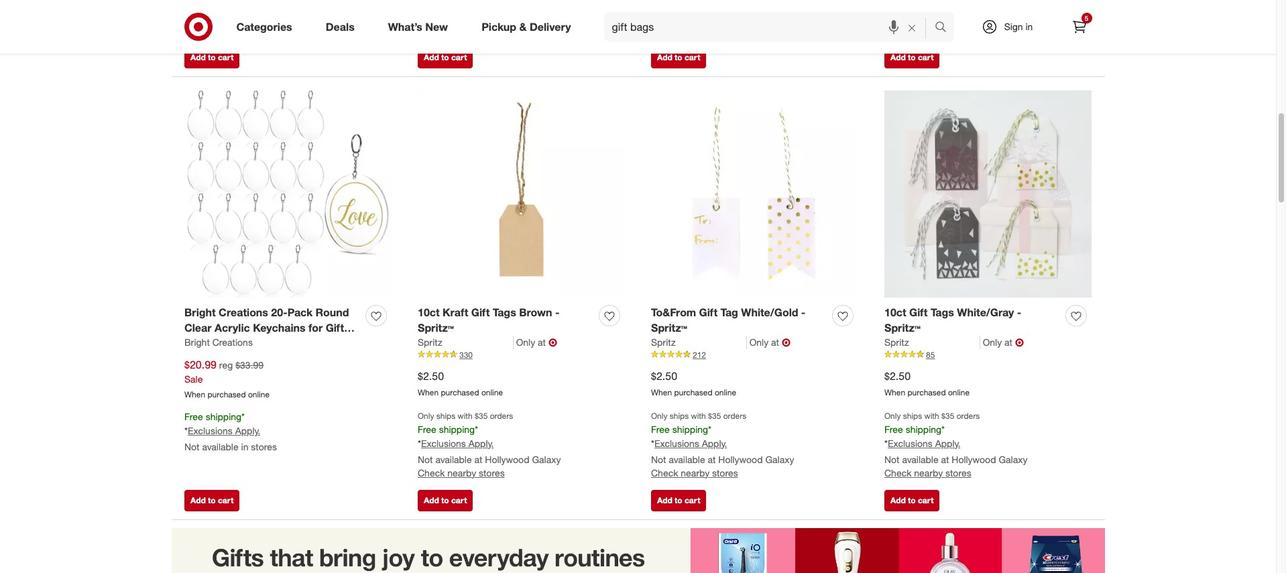 Task type: vqa. For each thing, say whether or not it's contained in the screenshot.
middle Only ships with $35 orders Free shipping * * Exclusions Apply. Not available at Hollywood Galaxy Check nearby stores
yes



Task type: locate. For each thing, give the bounding box(es) containing it.
spritz™ inside 10ct gift tags white/gray - spritz™
[[885, 321, 921, 335]]

$2.50 when purchased online down 330
[[418, 370, 503, 398]]

kraft
[[443, 306, 469, 319]]

round
[[316, 306, 349, 319]]

1 horizontal spatial $35
[[709, 411, 721, 421]]

sign
[[1005, 21, 1024, 32]]

only at ¬ for 10ct kraft gift tags brown - spritz™
[[516, 336, 558, 349]]

nearby
[[214, 24, 243, 35], [448, 24, 476, 35], [681, 24, 710, 35], [448, 467, 476, 479], [681, 467, 710, 479], [915, 467, 943, 479]]

sale
[[185, 373, 203, 385]]

bright inside bright creations 20-pack round clear acrylic keychains for gift bags, arts and crafts, 4 in
[[185, 306, 216, 319]]

spritz for to&from gift tag white/gold - spritz™
[[651, 337, 676, 348]]

1 vertical spatial creations
[[212, 337, 253, 348]]

2 $35 from the left
[[709, 411, 721, 421]]

330 link
[[418, 349, 625, 361]]

1 horizontal spatial with
[[691, 411, 706, 421]]

2 horizontal spatial not available at hollywood galaxy check nearby stores
[[651, 10, 795, 35]]

10ct kraft gift tags brown - spritz™ link
[[418, 305, 594, 336]]

add to cart
[[191, 52, 234, 62], [424, 52, 467, 62], [657, 52, 701, 62], [891, 52, 934, 62], [191, 496, 234, 506], [424, 496, 467, 506], [657, 496, 701, 506], [891, 496, 934, 506]]

bright creations link
[[185, 336, 253, 349]]

3 $35 from the left
[[942, 411, 955, 421]]

bright for bright creations 20-pack round clear acrylic keychains for gift bags, arts and crafts, 4 in
[[185, 306, 216, 319]]

bright for bright creations
[[185, 337, 210, 348]]

with down 85
[[925, 411, 940, 421]]

online down the '85' link
[[949, 388, 970, 398]]

stores
[[246, 24, 271, 35], [479, 24, 505, 35], [713, 24, 738, 35], [251, 442, 277, 453], [479, 467, 505, 479], [713, 467, 738, 479], [946, 467, 972, 479]]

2 bright from the top
[[185, 337, 210, 348]]

with for to&from gift tag white/gold - spritz™
[[691, 411, 706, 421]]

3 not available at hollywood galaxy check nearby stores from the left
[[651, 10, 795, 35]]

spritz link up 85
[[885, 336, 981, 349]]

to&from gift tag white/gold - spritz™ image
[[651, 90, 859, 298], [651, 90, 859, 298]]

orders down 212 link
[[724, 411, 747, 421]]

2 horizontal spatial ships
[[904, 411, 923, 421]]

spritz™
[[418, 321, 454, 335], [651, 321, 688, 335], [885, 321, 921, 335]]

apply. for 10ct gift tags white/gray - spritz™
[[936, 438, 961, 449]]

available inside free shipping * * exclusions apply. not available in stores
[[202, 442, 239, 453]]

2 horizontal spatial $2.50
[[885, 370, 911, 383]]

exclusions apply. link
[[188, 426, 261, 437], [421, 438, 494, 449], [655, 438, 727, 449], [888, 438, 961, 449]]

1 horizontal spatial -
[[802, 306, 806, 319]]

purchased
[[441, 388, 479, 398], [675, 388, 713, 398], [908, 388, 946, 398], [208, 390, 246, 400]]

0 horizontal spatial spritz™
[[418, 321, 454, 335]]

$2.50 for 10ct gift tags white/gray - spritz™
[[885, 370, 911, 383]]

spritz link up 330
[[418, 336, 514, 349]]

2 10ct from the left
[[885, 306, 907, 319]]

0 horizontal spatial ships
[[437, 411, 456, 421]]

creations for bright creations
[[212, 337, 253, 348]]

2 $2.50 when purchased online from the left
[[651, 370, 737, 398]]

spritz link
[[418, 336, 514, 349], [651, 336, 747, 349], [885, 336, 981, 349]]

3 spritz from the left
[[885, 337, 910, 348]]

gift up 85
[[910, 306, 928, 319]]

0 horizontal spatial -
[[555, 306, 560, 319]]

1 bright from the top
[[185, 306, 216, 319]]

orders for tags
[[490, 411, 513, 421]]

purchased down 330
[[441, 388, 479, 398]]

0 vertical spatial bright
[[185, 306, 216, 319]]

3 - from the left
[[1018, 306, 1022, 319]]

0 horizontal spatial spritz link
[[418, 336, 514, 349]]

check nearby stores button
[[185, 23, 271, 37], [418, 23, 505, 37], [651, 23, 738, 37], [418, 467, 505, 480], [651, 467, 738, 480], [885, 467, 972, 480]]

in
[[309, 337, 319, 350]]

purchased for 10ct kraft gift tags brown - spritz™
[[441, 388, 479, 398]]

to&from gift tag white/gold - spritz™
[[651, 306, 806, 335]]

sign in
[[1005, 21, 1033, 32]]

1 horizontal spatial tags
[[931, 306, 955, 319]]

exclusions for 10ct gift tags white/gray - spritz™
[[888, 438, 933, 449]]

only at ¬
[[516, 336, 558, 349], [750, 336, 791, 349], [983, 336, 1025, 349]]

- right white/gray
[[1018, 306, 1022, 319]]

spritz link for tags
[[885, 336, 981, 349]]

1 horizontal spatial in
[[1026, 21, 1033, 32]]

2 horizontal spatial only ships with $35 orders free shipping * * exclusions apply. not available at hollywood galaxy check nearby stores
[[885, 411, 1028, 479]]

3 $2.50 when purchased online from the left
[[885, 370, 970, 398]]

add to cart button
[[185, 47, 240, 68], [418, 47, 473, 68], [651, 47, 707, 68], [885, 47, 940, 68], [185, 490, 240, 512], [418, 490, 473, 512], [651, 490, 707, 512], [885, 490, 940, 512]]

1 horizontal spatial spritz link
[[651, 336, 747, 349]]

20-
[[271, 306, 288, 319]]

spritz link up 212
[[651, 336, 747, 349]]

purchased down 85
[[908, 388, 946, 398]]

2 horizontal spatial spritz link
[[885, 336, 981, 349]]

shipping
[[206, 412, 242, 423], [439, 424, 475, 435], [673, 424, 709, 435], [906, 424, 942, 435]]

only at ¬ down the brown
[[516, 336, 558, 349]]

white/gray
[[958, 306, 1015, 319]]

0 horizontal spatial $35
[[475, 411, 488, 421]]

exclusions
[[188, 426, 233, 437], [421, 438, 466, 449], [655, 438, 700, 449], [888, 438, 933, 449]]

0 horizontal spatial 10ct
[[418, 306, 440, 319]]

purchased down 212
[[675, 388, 713, 398]]

212
[[693, 350, 706, 360]]

2 horizontal spatial -
[[1018, 306, 1022, 319]]

1 spritz from the left
[[418, 337, 443, 348]]

1 horizontal spatial $2.50
[[651, 370, 678, 383]]

1 only ships with $35 orders free shipping * * exclusions apply. not available at hollywood galaxy check nearby stores from the left
[[418, 411, 561, 479]]

10ct inside 10ct gift tags white/gray - spritz™
[[885, 306, 907, 319]]

3 with from the left
[[925, 411, 940, 421]]

2 horizontal spatial spritz
[[885, 337, 910, 348]]

spritz™ inside 10ct kraft gift tags brown - spritz™
[[418, 321, 454, 335]]

0 vertical spatial creations
[[219, 306, 268, 319]]

1 ¬ from the left
[[549, 336, 558, 349]]

1 horizontal spatial spritz
[[651, 337, 676, 348]]

search button
[[929, 12, 961, 44]]

purchased inside $20.99 reg $33.99 sale when purchased online
[[208, 390, 246, 400]]

1 ships from the left
[[437, 411, 456, 421]]

to&from
[[651, 306, 697, 319]]

1 only at ¬ from the left
[[516, 336, 558, 349]]

tags left the brown
[[493, 306, 516, 319]]

hollywood
[[252, 10, 296, 22], [485, 10, 530, 22], [719, 10, 763, 22], [485, 454, 530, 465], [719, 454, 763, 465], [952, 454, 997, 465]]

1 spritz™ from the left
[[418, 321, 454, 335]]

1 horizontal spatial spritz™
[[651, 321, 688, 335]]

5 link
[[1065, 12, 1095, 42]]

exclusions for 10ct kraft gift tags brown - spritz™
[[421, 438, 466, 449]]

2 orders from the left
[[724, 411, 747, 421]]

only
[[516, 337, 536, 348], [750, 337, 769, 348], [983, 337, 1002, 348], [418, 411, 434, 421], [651, 411, 668, 421], [885, 411, 901, 421]]

1 $35 from the left
[[475, 411, 488, 421]]

online down 330 link
[[482, 388, 503, 398]]

what's new link
[[377, 12, 465, 42]]

1 horizontal spatial ships
[[670, 411, 689, 421]]

ships
[[437, 411, 456, 421], [670, 411, 689, 421], [904, 411, 923, 421]]

only ships with $35 orders free shipping * * exclusions apply. not available at hollywood galaxy check nearby stores for tags
[[885, 411, 1028, 479]]

creations
[[219, 306, 268, 319], [212, 337, 253, 348]]

3 $2.50 from the left
[[885, 370, 911, 383]]

0 horizontal spatial orders
[[490, 411, 513, 421]]

only ships with $35 orders free shipping * * exclusions apply. not available at hollywood galaxy check nearby stores
[[418, 411, 561, 479], [651, 411, 795, 479], [885, 411, 1028, 479]]

1 spritz link from the left
[[418, 336, 514, 349]]

acrylic
[[215, 321, 250, 335]]

shipping for 10ct kraft gift tags brown - spritz™
[[439, 424, 475, 435]]

1 horizontal spatial $2.50 when purchased online
[[651, 370, 737, 398]]

new
[[426, 20, 448, 33]]

online down $33.99
[[248, 390, 270, 400]]

only at ¬ down white/gold
[[750, 336, 791, 349]]

1 - from the left
[[555, 306, 560, 319]]

$35 for tag
[[709, 411, 721, 421]]

1 vertical spatial bright
[[185, 337, 210, 348]]

not available at hollywood galaxy check nearby stores
[[185, 10, 328, 35], [418, 10, 561, 35], [651, 10, 795, 35]]

1 horizontal spatial orders
[[724, 411, 747, 421]]

2 - from the left
[[802, 306, 806, 319]]

brown
[[519, 306, 552, 319]]

3 ships from the left
[[904, 411, 923, 421]]

gift down round
[[326, 321, 344, 335]]

$2.50 when purchased online for to&from gift tag white/gold - spritz™
[[651, 370, 737, 398]]

$2.50 for to&from gift tag white/gold - spritz™
[[651, 370, 678, 383]]

only at ¬ for to&from gift tag white/gold - spritz™
[[750, 336, 791, 349]]

3 orders from the left
[[957, 411, 980, 421]]

1 horizontal spatial ¬
[[782, 336, 791, 349]]

orders down the '85' link
[[957, 411, 980, 421]]

0 vertical spatial in
[[1026, 21, 1033, 32]]

0 horizontal spatial only ships with $35 orders free shipping * * exclusions apply. not available at hollywood galaxy check nearby stores
[[418, 411, 561, 479]]

gift inside bright creations 20-pack round clear acrylic keychains for gift bags, arts and crafts, 4 in
[[326, 321, 344, 335]]

add
[[191, 52, 206, 62], [424, 52, 439, 62], [657, 52, 673, 62], [891, 52, 906, 62], [191, 496, 206, 506], [424, 496, 439, 506], [657, 496, 673, 506], [891, 496, 906, 506]]

2 horizontal spatial $35
[[942, 411, 955, 421]]

1 10ct from the left
[[418, 306, 440, 319]]

gift left tag at right
[[700, 306, 718, 319]]

10ct for 10ct kraft gift tags brown - spritz™
[[418, 306, 440, 319]]

purchased down the reg
[[208, 390, 246, 400]]

¬ for 10ct kraft gift tags brown - spritz™
[[549, 336, 558, 349]]

gift inside 10ct kraft gift tags brown - spritz™
[[472, 306, 490, 319]]

3 only at ¬ from the left
[[983, 336, 1025, 349]]

3 ¬ from the left
[[1016, 336, 1025, 349]]

tags left white/gray
[[931, 306, 955, 319]]

tags
[[493, 306, 516, 319], [931, 306, 955, 319]]

exclusions apply. link for 10ct gift tags white/gray - spritz™
[[888, 438, 961, 449]]

bright down clear
[[185, 337, 210, 348]]

10ct gift tags white/gray - spritz™ link
[[885, 305, 1061, 336]]

0 horizontal spatial $2.50 when purchased online
[[418, 370, 503, 398]]

ships for to&from gift tag white/gold - spritz™
[[670, 411, 689, 421]]

$35
[[475, 411, 488, 421], [709, 411, 721, 421], [942, 411, 955, 421]]

10ct gift tags white/gray - spritz™
[[885, 306, 1022, 335]]

gift right the 'kraft'
[[472, 306, 490, 319]]

available
[[202, 10, 239, 22], [436, 10, 472, 22], [669, 10, 706, 22], [202, 442, 239, 453], [436, 454, 472, 465], [669, 454, 706, 465], [903, 454, 939, 465]]

1 tags from the left
[[493, 306, 516, 319]]

purchased for to&from gift tag white/gold - spritz™
[[675, 388, 713, 398]]

free for 10ct gift tags white/gray - spritz™
[[885, 424, 904, 435]]

2 $2.50 from the left
[[651, 370, 678, 383]]

- inside 10ct kraft gift tags brown - spritz™
[[555, 306, 560, 319]]

2 horizontal spatial spritz™
[[885, 321, 921, 335]]

apply.
[[235, 426, 261, 437], [469, 438, 494, 449], [702, 438, 727, 449], [936, 438, 961, 449]]

2 with from the left
[[691, 411, 706, 421]]

2 horizontal spatial only at ¬
[[983, 336, 1025, 349]]

spritz for 10ct kraft gift tags brown - spritz™
[[418, 337, 443, 348]]

with down 212
[[691, 411, 706, 421]]

apply. for to&from gift tag white/gold - spritz™
[[702, 438, 727, 449]]

2 spritz from the left
[[651, 337, 676, 348]]

10ct gift tags white/gray - spritz™ image
[[885, 90, 1092, 298], [885, 90, 1092, 298]]

2 horizontal spatial ¬
[[1016, 336, 1025, 349]]

spritz down 10ct gift tags white/gray - spritz™
[[885, 337, 910, 348]]

2 spritz link from the left
[[651, 336, 747, 349]]

categories link
[[225, 12, 309, 42]]

deals link
[[314, 12, 372, 42]]

1 horizontal spatial only at ¬
[[750, 336, 791, 349]]

- for to&from
[[802, 306, 806, 319]]

- right the brown
[[555, 306, 560, 319]]

bright
[[185, 306, 216, 319], [185, 337, 210, 348]]

deals
[[326, 20, 355, 33]]

1 $2.50 from the left
[[418, 370, 444, 383]]

$2.50
[[418, 370, 444, 383], [651, 370, 678, 383], [885, 370, 911, 383]]

0 horizontal spatial ¬
[[549, 336, 558, 349]]

$2.50 when purchased online
[[418, 370, 503, 398], [651, 370, 737, 398], [885, 370, 970, 398]]

spritz down to&from
[[651, 337, 676, 348]]

3 spritz link from the left
[[885, 336, 981, 349]]

shipping inside free shipping * * exclusions apply. not available in stores
[[206, 412, 242, 423]]

2 only at ¬ from the left
[[750, 336, 791, 349]]

1 with from the left
[[458, 411, 473, 421]]

0 horizontal spatial in
[[241, 442, 249, 453]]

2 horizontal spatial orders
[[957, 411, 980, 421]]

- right white/gold
[[802, 306, 806, 319]]

cart
[[218, 52, 234, 62], [451, 52, 467, 62], [685, 52, 701, 62], [918, 52, 934, 62], [218, 496, 234, 506], [451, 496, 467, 506], [685, 496, 701, 506], [918, 496, 934, 506]]

online for tag
[[715, 388, 737, 398]]

creations up acrylic
[[219, 306, 268, 319]]

online down 212 link
[[715, 388, 737, 398]]

- inside to&from gift tag white/gold - spritz™
[[802, 306, 806, 319]]

*
[[242, 412, 245, 423], [475, 424, 478, 435], [709, 424, 712, 435], [942, 424, 945, 435], [185, 426, 188, 437], [418, 438, 421, 449], [651, 438, 655, 449], [885, 438, 888, 449]]

spritz
[[418, 337, 443, 348], [651, 337, 676, 348], [885, 337, 910, 348]]

online
[[482, 388, 503, 398], [715, 388, 737, 398], [949, 388, 970, 398], [248, 390, 270, 400]]

- inside 10ct gift tags white/gray - spritz™
[[1018, 306, 1022, 319]]

2 ships from the left
[[670, 411, 689, 421]]

2 horizontal spatial with
[[925, 411, 940, 421]]

-
[[555, 306, 560, 319], [802, 306, 806, 319], [1018, 306, 1022, 319]]

when for 10ct gift tags white/gray - spritz™
[[885, 388, 906, 398]]

3 spritz™ from the left
[[885, 321, 921, 335]]

85
[[927, 350, 935, 360]]

1 horizontal spatial only ships with $35 orders free shipping * * exclusions apply. not available at hollywood galaxy check nearby stores
[[651, 411, 795, 479]]

galaxy
[[299, 10, 328, 22], [532, 10, 561, 22], [766, 10, 795, 22], [532, 454, 561, 465], [766, 454, 795, 465], [999, 454, 1028, 465]]

not
[[185, 10, 200, 22], [418, 10, 433, 22], [651, 10, 667, 22], [185, 442, 200, 453], [418, 454, 433, 465], [651, 454, 667, 465], [885, 454, 900, 465]]

only at ¬ down white/gray
[[983, 336, 1025, 349]]

2 ¬ from the left
[[782, 336, 791, 349]]

1 horizontal spatial 10ct
[[885, 306, 907, 319]]

with down 330
[[458, 411, 473, 421]]

only ships with $35 orders free shipping * * exclusions apply. not available at hollywood galaxy check nearby stores for tag
[[651, 411, 795, 479]]

creations down acrylic
[[212, 337, 253, 348]]

$2.50 when purchased online down 85
[[885, 370, 970, 398]]

pickup
[[482, 20, 517, 33]]

0 horizontal spatial $2.50
[[418, 370, 444, 383]]

online inside $20.99 reg $33.99 sale when purchased online
[[248, 390, 270, 400]]

1 horizontal spatial not available at hollywood galaxy check nearby stores
[[418, 10, 561, 35]]

spritz down 10ct kraft gift tags brown - spritz™
[[418, 337, 443, 348]]

1 vertical spatial in
[[241, 442, 249, 453]]

5
[[1085, 14, 1089, 22]]

0 horizontal spatial with
[[458, 411, 473, 421]]

what's new
[[388, 20, 448, 33]]

only at ¬ for 10ct gift tags white/gray - spritz™
[[983, 336, 1025, 349]]

2 horizontal spatial $2.50 when purchased online
[[885, 370, 970, 398]]

1 $2.50 when purchased online from the left
[[418, 370, 503, 398]]

3 only ships with $35 orders free shipping * * exclusions apply. not available at hollywood galaxy check nearby stores from the left
[[885, 411, 1028, 479]]

with
[[458, 411, 473, 421], [691, 411, 706, 421], [925, 411, 940, 421]]

gift
[[472, 306, 490, 319], [700, 306, 718, 319], [910, 306, 928, 319], [326, 321, 344, 335]]

0 horizontal spatial not available at hollywood galaxy check nearby stores
[[185, 10, 328, 35]]

0 horizontal spatial tags
[[493, 306, 516, 319]]

2 tags from the left
[[931, 306, 955, 319]]

not inside free shipping * * exclusions apply. not available in stores
[[185, 442, 200, 453]]

shipping for to&from gift tag white/gold - spritz™
[[673, 424, 709, 435]]

¬
[[549, 336, 558, 349], [782, 336, 791, 349], [1016, 336, 1025, 349]]

$20.99
[[185, 358, 217, 372]]

online for tags
[[949, 388, 970, 398]]

2 only ships with $35 orders free shipping * * exclusions apply. not available at hollywood galaxy check nearby stores from the left
[[651, 411, 795, 479]]

$2.50 when purchased online down 212
[[651, 370, 737, 398]]

and
[[241, 337, 260, 350]]

bags,
[[185, 337, 213, 350]]

spritz for 10ct gift tags white/gray - spritz™
[[885, 337, 910, 348]]

&
[[520, 20, 527, 33]]

free
[[185, 412, 203, 423], [418, 424, 437, 435], [651, 424, 670, 435], [885, 424, 904, 435]]

1 orders from the left
[[490, 411, 513, 421]]

creations inside bright creations 20-pack round clear acrylic keychains for gift bags, arts and crafts, 4 in
[[219, 306, 268, 319]]

bright creations 20-pack round clear acrylic keychains for gift bags, arts and crafts, 4 in image
[[185, 90, 392, 298], [185, 90, 392, 298]]

orders down 330 link
[[490, 411, 513, 421]]

at
[[241, 10, 249, 22], [475, 10, 483, 22], [708, 10, 716, 22], [538, 337, 546, 348], [772, 337, 780, 348], [1005, 337, 1013, 348], [475, 454, 483, 465], [708, 454, 716, 465], [942, 454, 950, 465]]

when
[[418, 388, 439, 398], [651, 388, 672, 398], [885, 388, 906, 398], [185, 390, 205, 400]]

with for 10ct kraft gift tags brown - spritz™
[[458, 411, 473, 421]]

212 link
[[651, 349, 859, 361]]

¬ for 10ct gift tags white/gray - spritz™
[[1016, 336, 1025, 349]]

10ct inside 10ct kraft gift tags brown - spritz™
[[418, 306, 440, 319]]

spritz™ for to&from gift tag white/gold - spritz™
[[651, 321, 688, 335]]

bright up clear
[[185, 306, 216, 319]]

4
[[301, 337, 307, 350]]

orders
[[490, 411, 513, 421], [724, 411, 747, 421], [957, 411, 980, 421]]

in
[[1026, 21, 1033, 32], [241, 442, 249, 453]]

0 horizontal spatial only at ¬
[[516, 336, 558, 349]]

online for gift
[[482, 388, 503, 398]]

categories
[[236, 20, 292, 33]]

spritz™ inside to&from gift tag white/gold - spritz™
[[651, 321, 688, 335]]

0 horizontal spatial spritz
[[418, 337, 443, 348]]

2 spritz™ from the left
[[651, 321, 688, 335]]



Task type: describe. For each thing, give the bounding box(es) containing it.
10ct kraft gift tags brown - spritz™
[[418, 306, 560, 335]]

orders for white/gray
[[957, 411, 980, 421]]

apply. inside free shipping * * exclusions apply. not available in stores
[[235, 426, 261, 437]]

85 link
[[885, 349, 1092, 361]]

$2.50 when purchased online for 10ct kraft gift tags brown - spritz™
[[418, 370, 503, 398]]

free for to&from gift tag white/gold - spritz™
[[651, 424, 670, 435]]

white/gold
[[742, 306, 799, 319]]

stores inside free shipping * * exclusions apply. not available in stores
[[251, 442, 277, 453]]

ships for 10ct gift tags white/gray - spritz™
[[904, 411, 923, 421]]

bright creations 20-pack round clear acrylic keychains for gift bags, arts and crafts, 4 in
[[185, 306, 349, 350]]

arts
[[216, 337, 238, 350]]

exclusions for to&from gift tag white/gold - spritz™
[[655, 438, 700, 449]]

when inside $20.99 reg $33.99 sale when purchased online
[[185, 390, 205, 400]]

crafts,
[[263, 337, 298, 350]]

free inside free shipping * * exclusions apply. not available in stores
[[185, 412, 203, 423]]

with for 10ct gift tags white/gray - spritz™
[[925, 411, 940, 421]]

$35 for tags
[[942, 411, 955, 421]]

spritz link for gift
[[418, 336, 514, 349]]

keychains
[[253, 321, 306, 335]]

for
[[309, 321, 323, 335]]

What can we help you find? suggestions appear below search field
[[604, 12, 938, 42]]

gift inside 10ct gift tags white/gray - spritz™
[[910, 306, 928, 319]]

pickup & delivery link
[[470, 12, 588, 42]]

free for 10ct kraft gift tags brown - spritz™
[[418, 424, 437, 435]]

$2.50 when purchased online for 10ct gift tags white/gray - spritz™
[[885, 370, 970, 398]]

ships for 10ct kraft gift tags brown - spritz™
[[437, 411, 456, 421]]

gift inside to&from gift tag white/gold - spritz™
[[700, 306, 718, 319]]

free shipping * * exclusions apply. not available in stores
[[185, 412, 277, 453]]

bright creations 20-pack round clear acrylic keychains for gift bags, arts and crafts, 4 in link
[[185, 305, 360, 350]]

pickup & delivery
[[482, 20, 571, 33]]

$20.99 reg $33.99 sale when purchased online
[[185, 358, 270, 400]]

$33.99
[[236, 359, 264, 371]]

delivery
[[530, 20, 571, 33]]

exclusions apply. link for to&from gift tag white/gold - spritz™
[[655, 438, 727, 449]]

search
[[929, 21, 961, 35]]

reg
[[219, 359, 233, 371]]

advertisement region
[[171, 529, 1105, 574]]

when for 10ct kraft gift tags brown - spritz™
[[418, 388, 439, 398]]

exclusions apply. link for 10ct kraft gift tags brown - spritz™
[[421, 438, 494, 449]]

only ships with $35 orders free shipping * * exclusions apply. not available at hollywood galaxy check nearby stores for gift
[[418, 411, 561, 479]]

1 not available at hollywood galaxy check nearby stores from the left
[[185, 10, 328, 35]]

tags inside 10ct kraft gift tags brown - spritz™
[[493, 306, 516, 319]]

sign in link
[[970, 12, 1054, 42]]

creations for bright creations 20-pack round clear acrylic keychains for gift bags, arts and crafts, 4 in
[[219, 306, 268, 319]]

when for to&from gift tag white/gold - spritz™
[[651, 388, 672, 398]]

purchased for 10ct gift tags white/gray - spritz™
[[908, 388, 946, 398]]

$2.50 for 10ct kraft gift tags brown - spritz™
[[418, 370, 444, 383]]

spritz link for tag
[[651, 336, 747, 349]]

in inside free shipping * * exclusions apply. not available in stores
[[241, 442, 249, 453]]

- for 10ct
[[1018, 306, 1022, 319]]

clear
[[185, 321, 212, 335]]

bright creations
[[185, 337, 253, 348]]

330
[[460, 350, 473, 360]]

tag
[[721, 306, 739, 319]]

exclusions inside free shipping * * exclusions apply. not available in stores
[[188, 426, 233, 437]]

what's
[[388, 20, 423, 33]]

pack
[[288, 306, 313, 319]]

tags inside 10ct gift tags white/gray - spritz™
[[931, 306, 955, 319]]

orders for white/gold
[[724, 411, 747, 421]]

¬ for to&from gift tag white/gold - spritz™
[[782, 336, 791, 349]]

10ct for 10ct gift tags white/gray - spritz™
[[885, 306, 907, 319]]

2 not available at hollywood galaxy check nearby stores from the left
[[418, 10, 561, 35]]

$35 for gift
[[475, 411, 488, 421]]

10ct kraft gift tags brown - spritz™ image
[[418, 90, 625, 298]]

apply. for 10ct kraft gift tags brown - spritz™
[[469, 438, 494, 449]]

to&from gift tag white/gold - spritz™ link
[[651, 305, 827, 336]]

spritz™ for 10ct gift tags white/gray - spritz™
[[885, 321, 921, 335]]

shipping for 10ct gift tags white/gray - spritz™
[[906, 424, 942, 435]]



